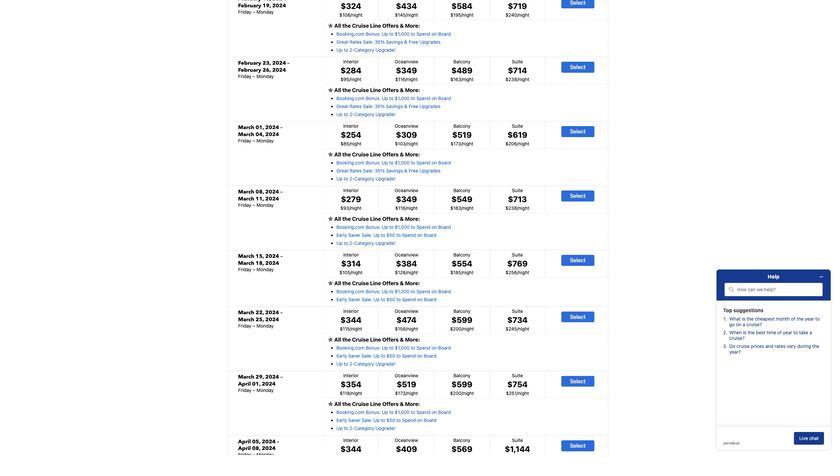 Task type: describe. For each thing, give the bounding box(es) containing it.
5 upgrade! from the top
[[376, 361, 396, 367]]

balcony $599 $200 / night for $754
[[450, 373, 474, 397]]

suite $714 $238 / night
[[506, 59, 530, 82]]

$519 for balcony $519 $173 / night
[[453, 130, 472, 140]]

1 booking.com bonus: up to $1,000 to spend on board great rates sale: 35% savings & free upgrades up to 2-category upgrade! from the top
[[337, 31, 451, 53]]

night inside oceanview $309 $103 / night
[[407, 141, 418, 147]]

/ inside oceanview $474 $158 / night
[[406, 326, 407, 332]]

1 great from the top
[[337, 39, 349, 45]]

/ inside suite $714 $238 / night
[[517, 76, 519, 82]]

rates for $284
[[350, 103, 362, 109]]

star image for $279
[[328, 216, 333, 222]]

4 2- from the top
[[350, 240, 355, 246]]

/ inside suite $619 $206 / night
[[517, 141, 519, 147]]

sale: inside "booking.com bonus: up to $1,000 to spend on board early saver sale: up to $50 to spend on board"
[[362, 297, 373, 303]]

$734
[[508, 316, 528, 325]]

$1,144
[[505, 445, 531, 454]]

offers for $344
[[383, 337, 399, 343]]

1 35% from the top
[[375, 39, 385, 45]]

23,
[[263, 59, 271, 67]]

$344 for interior $344
[[341, 445, 362, 454]]

$93
[[341, 205, 350, 211]]

$349 for $549
[[396, 195, 417, 204]]

friday for $354
[[238, 388, 252, 394]]

rates for $254
[[350, 168, 362, 174]]

$719
[[508, 1, 527, 11]]

$434
[[396, 1, 417, 11]]

$50 for $349
[[387, 232, 396, 238]]

4 march from the top
[[238, 195, 254, 203]]

booking.com bonus: up to $1,000 to spend on board link for $284
[[337, 95, 451, 101]]

22,
[[256, 309, 264, 317]]

7 select from the top
[[571, 443, 586, 449]]

01, inside march 29, 2024 – april 01, 2024 friday – monday
[[252, 381, 261, 388]]

bonus: for $254
[[366, 160, 381, 166]]

interior for $279
[[344, 188, 359, 193]]

2 april from the top
[[238, 438, 251, 446]]

booking.com for $279
[[337, 224, 365, 230]]

& for $354
[[400, 402, 404, 408]]

15,
[[256, 253, 264, 260]]

oceanview $349 $116 / night for $549
[[395, 188, 419, 211]]

select for $754
[[571, 379, 586, 385]]

6 category from the top
[[355, 426, 375, 432]]

great for $254
[[337, 168, 349, 174]]

7 oceanview from the top
[[395, 438, 419, 443]]

2 upgrade! from the top
[[376, 111, 396, 117]]

april 05, 2024 – april 08, 2024
[[238, 438, 279, 453]]

oceanview $519 $173 / night
[[395, 373, 419, 397]]

7 select link from the top
[[562, 441, 595, 452]]

/ inside interior $254 $85 / night
[[349, 141, 351, 147]]

$474
[[397, 316, 417, 325]]

35% for $349
[[375, 103, 385, 109]]

$85
[[341, 141, 349, 147]]

booking.com inside "booking.com bonus: up to $1,000 to spend on board early saver sale: up to $50 to spend on board"
[[337, 289, 365, 295]]

$50 for $519
[[387, 418, 396, 424]]

booking.com bonus: up to $1,000 to spend on board link for $344
[[337, 345, 451, 351]]

all for $314
[[335, 281, 341, 287]]

night inside balcony $489 $163 / night
[[463, 76, 474, 82]]

more: for $254
[[405, 152, 420, 158]]

more: for $344
[[405, 337, 420, 343]]

interior $284 $95 / night
[[341, 59, 362, 82]]

friday – monday
[[238, 9, 274, 15]]

line for $354
[[370, 402, 381, 408]]

great rates sale: 35% savings & free upgrades link for $309
[[337, 168, 441, 174]]

saver inside "booking.com bonus: up to $1,000 to spend on board early saver sale: up to $50 to spend on board"
[[349, 297, 361, 303]]

6 upgrade! from the top
[[376, 426, 396, 432]]

1 upgrades from the top
[[420, 39, 441, 45]]

monday for $354
[[257, 388, 274, 394]]

$185
[[451, 270, 462, 276]]

night inside suite $619 $206 / night
[[519, 141, 530, 147]]

26,
[[263, 66, 271, 74]]

night inside $584 $195 / night
[[463, 12, 474, 18]]

$173 for balcony $519 $173 / night
[[451, 141, 461, 147]]

6 march from the top
[[238, 260, 254, 267]]

/ inside oceanview $519 $173 / night
[[406, 391, 407, 397]]

$1,000 inside "booking.com bonus: up to $1,000 to spend on board early saver sale: up to $50 to spend on board"
[[395, 289, 410, 295]]

night inside interior $284 $95 / night
[[351, 76, 362, 82]]

5 march from the top
[[238, 253, 254, 260]]

$256
[[506, 270, 517, 276]]

1 friday from the top
[[238, 9, 252, 15]]

$569
[[452, 445, 473, 454]]

february for february 19, 2024
[[238, 2, 261, 9]]

& for $314
[[400, 281, 404, 287]]

4 category from the top
[[355, 240, 375, 246]]

booking.com for $108
[[337, 31, 365, 37]]

$584 $195 / night
[[451, 1, 474, 18]]

select for $619
[[571, 129, 586, 135]]

all the cruise line offers & more: for $344
[[333, 337, 420, 343]]

$434 $145 / night
[[395, 1, 418, 18]]

interior for $344
[[344, 309, 359, 314]]

$238 for $714
[[506, 76, 517, 82]]

oceanview $474 $158 / night
[[395, 309, 419, 332]]

& for $254
[[400, 152, 404, 158]]

up to 2-category upgrade! link for $354
[[337, 426, 396, 432]]

upgrades for $309
[[420, 168, 441, 174]]

$384
[[396, 259, 417, 269]]

/ inside the $434 $145 / night
[[406, 12, 407, 18]]

interior $314 $105 / night
[[340, 252, 363, 276]]

the for $314
[[343, 281, 351, 287]]

friday for $279
[[238, 202, 252, 208]]

1 rates from the top
[[350, 39, 362, 45]]

up to 2-category upgrade! link for $344
[[337, 361, 396, 367]]

$754
[[508, 380, 528, 390]]

cruise for $354
[[352, 402, 369, 408]]

cruise for $284
[[352, 87, 369, 93]]

balcony $554 $185 / night
[[451, 252, 474, 276]]

interior $254 $85 / night
[[341, 123, 362, 147]]

more: for $108
[[405, 23, 420, 29]]

1 savings from the top
[[386, 39, 403, 45]]

night inside $324 $108 / night
[[352, 12, 363, 18]]

suite inside suite $1,144
[[512, 438, 523, 443]]

$409
[[396, 445, 417, 454]]

$251
[[506, 391, 517, 397]]

the for $344
[[343, 337, 351, 343]]

cruise for $254
[[352, 152, 369, 158]]

$549
[[452, 195, 473, 204]]

1 free from the top
[[409, 39, 419, 45]]

oceanview for $354
[[395, 373, 419, 379]]

interior $344
[[341, 438, 362, 454]]

/ inside balcony $489 $163 / night
[[462, 76, 463, 82]]

1 upgrade! from the top
[[376, 47, 396, 53]]

offers for $108
[[383, 23, 399, 29]]

8 march from the top
[[238, 316, 254, 324]]

booking.com bonus: up to $1,000 to spend on board early saver sale: up to $50 to spend on board
[[337, 289, 451, 303]]

/ inside suite $769 $256 / night
[[517, 270, 519, 276]]

$108
[[340, 12, 351, 18]]

interior $344 $115 / night
[[340, 309, 362, 332]]

oceanview $384 $128 / night
[[395, 252, 419, 276]]

25,
[[256, 316, 264, 324]]

cruise for $279
[[352, 216, 369, 222]]

$145
[[395, 12, 406, 18]]

up to 2-category upgrade! link for $284
[[337, 111, 396, 117]]

3 upgrade! from the top
[[376, 176, 396, 182]]

$103
[[395, 141, 406, 147]]

2 category from the top
[[355, 111, 375, 117]]

$714
[[508, 66, 527, 75]]

balcony inside balcony $569
[[454, 438, 471, 443]]

3 category from the top
[[355, 176, 375, 182]]

line for $108
[[370, 23, 381, 29]]

the for $108
[[343, 23, 351, 29]]

$240
[[506, 12, 517, 18]]

night inside oceanview $474 $158 / night
[[407, 326, 418, 332]]

friday for $344
[[238, 323, 252, 329]]

04,
[[256, 131, 264, 138]]

the for $354
[[343, 402, 351, 408]]

sale: for $344
[[362, 353, 373, 359]]

$158
[[395, 326, 406, 332]]

suite $754 $251 / night
[[506, 373, 529, 397]]

$95
[[341, 76, 349, 82]]

all the cruise line offers & more: for $314
[[333, 281, 420, 287]]

balcony for $754
[[454, 373, 471, 379]]

select for $714
[[571, 64, 586, 70]]

bonus: for $284
[[366, 95, 381, 101]]

oceanview for $254
[[395, 123, 419, 129]]

/ inside interior $344 $115 / night
[[350, 326, 352, 332]]

1 category from the top
[[355, 47, 375, 53]]

sale: for $279
[[362, 232, 373, 238]]

$324 $108 / night
[[340, 1, 363, 18]]

night inside the $434 $145 / night
[[407, 12, 418, 18]]

monday for $254
[[257, 138, 274, 144]]

night inside the interior $354 $118 / night
[[352, 391, 363, 397]]

suite $1,144
[[505, 438, 531, 454]]

march 08, 2024 – march 11, 2024 friday – monday
[[238, 188, 283, 208]]

interior $354 $118 / night
[[340, 373, 363, 397]]

the for $284
[[343, 87, 351, 93]]

interior $279 $93 / night
[[341, 188, 362, 211]]

35% for $309
[[375, 168, 385, 174]]

oceanview $309 $103 / night
[[395, 123, 419, 147]]

5 category from the top
[[355, 361, 375, 367]]

3 february from the top
[[238, 66, 261, 74]]

night inside oceanview $519 $173 / night
[[407, 391, 418, 397]]

night inside the balcony $549 $183 / night
[[463, 205, 474, 211]]

more: for $354
[[405, 402, 420, 408]]

booking.com bonus: up to $1,000 to spend on board link for $108
[[337, 31, 451, 37]]

suite $619 $206 / night
[[506, 123, 530, 147]]

5 2- from the top
[[350, 361, 355, 367]]

night inside suite $769 $256 / night
[[519, 270, 530, 276]]

3 march from the top
[[238, 188, 254, 196]]

$105
[[340, 270, 351, 276]]

balcony $519 $173 / night
[[451, 123, 474, 147]]

$584
[[452, 1, 473, 11]]

4 upgrade! from the top
[[376, 240, 396, 246]]

balcony $489 $163 / night
[[451, 59, 474, 82]]

saver for $344
[[349, 353, 361, 359]]

7 march from the top
[[238, 309, 254, 317]]

april for april
[[238, 445, 251, 453]]

$619
[[508, 130, 528, 140]]

suite $769 $256 / night
[[506, 252, 530, 276]]

$554
[[452, 259, 473, 269]]

$324
[[341, 1, 362, 11]]

6 2- from the top
[[350, 426, 355, 432]]

booking.com for $354
[[337, 410, 365, 416]]

balcony $569
[[452, 438, 473, 454]]

3 2- from the top
[[350, 176, 355, 182]]

11,
[[256, 195, 264, 203]]

1 great rates sale: 35% savings & free upgrades link from the top
[[337, 39, 441, 45]]

february 23, 2024 – february 26, 2024 friday – monday
[[238, 59, 290, 79]]

balcony $549 $183 / night
[[451, 188, 474, 211]]

saver for $279
[[349, 232, 361, 238]]

select link for $754
[[562, 376, 595, 387]]

sale: for $254
[[363, 168, 374, 174]]

star image for $284
[[328, 87, 333, 93]]

01, inside march 01, 2024 – march 04, 2024 friday – monday
[[256, 124, 264, 131]]

february 19, 2024
[[238, 2, 286, 9]]

interior for $284
[[344, 59, 359, 64]]

1 march from the top
[[238, 124, 254, 131]]

$519 for oceanview $519 $173 / night
[[397, 380, 417, 390]]

up to 2-category upgrade! link for $254
[[337, 176, 396, 182]]

more: for $284
[[405, 87, 420, 93]]

interior for $354
[[344, 373, 359, 379]]

19,
[[263, 2, 271, 9]]

1 monday from the top
[[257, 9, 274, 15]]



Task type: vqa. For each thing, say whether or not it's contained in the screenshot.


Task type: locate. For each thing, give the bounding box(es) containing it.
& for $344
[[400, 337, 404, 343]]

2 vertical spatial rates
[[350, 168, 362, 174]]

7 line from the top
[[370, 402, 381, 408]]

2 up to 2-category upgrade! link from the top
[[337, 111, 396, 117]]

savings down $103 on the top left
[[386, 168, 403, 174]]

2 savings from the top
[[386, 103, 403, 109]]

2 vertical spatial great
[[337, 168, 349, 174]]

suite for $714
[[512, 59, 523, 64]]

night inside balcony $519 $173 / night
[[463, 141, 474, 147]]

6 offers from the top
[[383, 337, 399, 343]]

2 vertical spatial booking.com bonus: up to $1,000 to spend on board early saver sale: up to $50 to spend on board up to 2-category upgrade!
[[337, 410, 451, 432]]

oceanview $409
[[395, 438, 419, 454]]

great down $85
[[337, 168, 349, 174]]

29,
[[256, 374, 264, 381]]

balcony $599 $200 / night
[[450, 309, 474, 332], [450, 373, 474, 397]]

saver down $115 on the left bottom of page
[[349, 353, 361, 359]]

1 vertical spatial great rates sale: 35% savings & free upgrades link
[[337, 103, 441, 109]]

7 friday from the top
[[238, 388, 252, 394]]

1 $344 from the top
[[341, 316, 362, 325]]

the for $254
[[343, 152, 351, 158]]

cruise down $254
[[352, 152, 369, 158]]

bonus: inside "booking.com bonus: up to $1,000 to spend on board early saver sale: up to $50 to spend on board"
[[366, 289, 381, 295]]

1 up to 2-category upgrade! link from the top
[[337, 47, 396, 53]]

cruise down $284
[[352, 87, 369, 93]]

08, inside april 05, 2024 – april 08, 2024
[[252, 445, 261, 453]]

suite for $713
[[512, 188, 523, 193]]

0 vertical spatial great
[[337, 39, 349, 45]]

monday inside march 01, 2024 – march 04, 2024 friday – monday
[[257, 138, 274, 144]]

suite up $769
[[512, 252, 523, 258]]

0 vertical spatial great rates sale: 35% savings & free upgrades link
[[337, 39, 441, 45]]

$173 inside oceanview $519 $173 / night
[[395, 391, 406, 397]]

april
[[238, 381, 251, 388], [238, 438, 251, 446], [238, 445, 251, 453]]

2 great from the top
[[337, 103, 349, 109]]

1 booking.com from the top
[[337, 31, 365, 37]]

all down the $108
[[335, 23, 341, 29]]

$173
[[451, 141, 461, 147], [395, 391, 406, 397]]

february left 23,
[[238, 59, 261, 67]]

up
[[382, 31, 388, 37], [337, 47, 343, 53], [382, 95, 388, 101], [337, 111, 343, 117], [382, 160, 388, 166], [337, 176, 343, 182], [382, 224, 388, 230], [374, 232, 380, 238], [337, 240, 343, 246], [382, 289, 388, 295], [374, 297, 380, 303], [382, 345, 388, 351], [374, 353, 380, 359], [337, 361, 343, 367], [382, 410, 388, 416], [374, 418, 380, 424], [337, 426, 343, 432]]

star image for $254
[[328, 152, 333, 157]]

booking.com bonus: up to $1,000 to spend on board great rates sale: 35% savings & free upgrades up to 2-category upgrade! up oceanview $309 $103 / night
[[337, 95, 451, 117]]

monday inside march 22, 2024 – march 25, 2024 friday – monday
[[257, 323, 274, 329]]

/ inside suite $713 $238 / night
[[517, 205, 519, 211]]

all the cruise line offers & more: down $284
[[333, 87, 420, 93]]

the
[[343, 23, 351, 29], [343, 87, 351, 93], [343, 152, 351, 158], [343, 216, 351, 222], [343, 281, 351, 287], [343, 337, 351, 343], [343, 402, 351, 408]]

$719 $240 / night
[[506, 1, 530, 18]]

2 upgrades from the top
[[420, 103, 441, 109]]

bonus: for $108
[[366, 31, 381, 37]]

$118
[[340, 391, 350, 397]]

up to 2-category upgrade! link up interior $314 $105 / night
[[337, 240, 396, 246]]

$309
[[396, 130, 417, 140]]

$50 up oceanview $409
[[387, 418, 396, 424]]

–
[[253, 9, 256, 15], [288, 59, 290, 67], [253, 73, 256, 79], [281, 124, 283, 131], [253, 138, 256, 144], [281, 188, 283, 196], [253, 202, 256, 208], [281, 253, 283, 260], [253, 267, 256, 273], [281, 309, 283, 317], [253, 323, 256, 329], [281, 374, 283, 381], [253, 388, 256, 394], [277, 438, 279, 446]]

night inside interior $344 $115 / night
[[352, 326, 362, 332]]

1 $349 from the top
[[396, 66, 417, 75]]

1 vertical spatial free
[[409, 103, 419, 109]]

early up interior $344 $115 / night
[[337, 297, 347, 303]]

suite $734 $245 / night
[[506, 309, 530, 332]]

interior inside interior $344 $115 / night
[[344, 309, 359, 314]]

saver up 'interior $344'
[[349, 418, 361, 424]]

friday inside march 01, 2024 – march 04, 2024 friday – monday
[[238, 138, 252, 144]]

the down $115 on the left bottom of page
[[343, 337, 351, 343]]

sale: for $284
[[363, 103, 374, 109]]

star image for $108
[[328, 23, 333, 28]]

1 vertical spatial $519
[[397, 380, 417, 390]]

line for $254
[[370, 152, 381, 158]]

2-
[[350, 47, 355, 53], [350, 111, 355, 117], [350, 176, 355, 182], [350, 240, 355, 246], [350, 361, 355, 367], [350, 426, 355, 432]]

5 suite from the top
[[512, 309, 523, 314]]

balcony
[[454, 59, 471, 64], [454, 123, 471, 129], [454, 188, 471, 193], [454, 252, 471, 258], [454, 309, 471, 314], [454, 373, 471, 379], [454, 438, 471, 443]]

0 vertical spatial $519
[[453, 130, 472, 140]]

suite $713 $238 / night
[[506, 188, 530, 211]]

$238 inside suite $713 $238 / night
[[506, 205, 517, 211]]

0 vertical spatial rates
[[350, 39, 362, 45]]

all for $284
[[335, 87, 341, 93]]

early up 'interior $344'
[[337, 418, 347, 424]]

6 up to 2-category upgrade! link from the top
[[337, 426, 396, 432]]

3 early saver sale: up to $50 to spend on board link from the top
[[337, 353, 437, 359]]

booking.com down $118 on the left of the page
[[337, 410, 365, 416]]

interior inside interior $254 $85 / night
[[344, 123, 359, 129]]

all down $118 on the left of the page
[[335, 402, 341, 408]]

up to 2-category upgrade! link for $279
[[337, 240, 396, 246]]

early inside "booking.com bonus: up to $1,000 to spend on board early saver sale: up to $50 to spend on board"
[[337, 297, 347, 303]]

sale:
[[363, 39, 374, 45], [363, 103, 374, 109], [363, 168, 374, 174], [362, 232, 373, 238], [362, 297, 373, 303], [362, 353, 373, 359], [362, 418, 373, 424]]

cruise down $314
[[352, 281, 369, 287]]

upgrades
[[420, 39, 441, 45], [420, 103, 441, 109], [420, 168, 441, 174]]

– inside april 05, 2024 – april 08, 2024
[[277, 438, 279, 446]]

spend
[[417, 31, 431, 37], [417, 95, 431, 101], [417, 160, 431, 166], [417, 224, 431, 230], [402, 232, 416, 238], [417, 289, 431, 295], [402, 297, 416, 303], [417, 345, 431, 351], [402, 353, 416, 359], [417, 410, 431, 416], [402, 418, 416, 424]]

star image for $314
[[328, 281, 333, 286]]

6 monday from the top
[[257, 323, 274, 329]]

balcony inside balcony $519 $173 / night
[[454, 123, 471, 129]]

2 oceanview from the top
[[395, 123, 419, 129]]

/ inside balcony $554 $185 / night
[[462, 270, 463, 276]]

star image for $354
[[328, 402, 333, 407]]

2 february from the top
[[238, 59, 261, 67]]

march
[[238, 124, 254, 131], [238, 131, 254, 138], [238, 188, 254, 196], [238, 195, 254, 203], [238, 253, 254, 260], [238, 260, 254, 267], [238, 309, 254, 317], [238, 316, 254, 324], [238, 374, 254, 381]]

booking.com bonus: up to $1,000 to spend on board link for $279
[[337, 224, 451, 230]]

suite for $734
[[512, 309, 523, 314]]

4 line from the top
[[370, 216, 381, 222]]

suite inside suite $734 $245 / night
[[512, 309, 523, 314]]

suite inside suite $769 $256 / night
[[512, 252, 523, 258]]

star image for $344
[[328, 337, 333, 343]]

5 balcony from the top
[[454, 309, 471, 314]]

01,
[[256, 124, 264, 131], [252, 381, 261, 388]]

/ inside $584 $195 / night
[[462, 12, 463, 18]]

0 vertical spatial upgrades
[[420, 39, 441, 45]]

friday for $314
[[238, 267, 252, 273]]

$344 for interior $344 $115 / night
[[341, 316, 362, 325]]

2- up interior $279 $93 / night
[[350, 176, 355, 182]]

$284
[[341, 66, 362, 75]]

up to 2-category upgrade! link up 'interior $344'
[[337, 426, 396, 432]]

february left 19,
[[238, 2, 261, 9]]

night inside $719 $240 / night
[[519, 12, 530, 18]]

$279
[[341, 195, 361, 204]]

2 vertical spatial upgrades
[[420, 168, 441, 174]]

category up interior $279 $93 / night
[[355, 176, 375, 182]]

18,
[[256, 260, 264, 267]]

2 balcony $599 $200 / night from the top
[[450, 373, 474, 397]]

suite up $734
[[512, 309, 523, 314]]

35%
[[375, 39, 385, 45], [375, 103, 385, 109], [375, 168, 385, 174]]

6 interior from the top
[[344, 373, 359, 379]]

$238 down $713
[[506, 205, 517, 211]]

5 $1,000 from the top
[[395, 289, 410, 295]]

1 vertical spatial 08,
[[252, 445, 261, 453]]

2- up the interior $354 $118 / night
[[350, 361, 355, 367]]

0 horizontal spatial $519
[[397, 380, 417, 390]]

2 vertical spatial free
[[409, 168, 419, 174]]

2 bonus: from the top
[[366, 95, 381, 101]]

1 vertical spatial upgrades
[[420, 103, 441, 109]]

suite up $713
[[512, 188, 523, 193]]

/ inside balcony $519 $173 / night
[[461, 141, 463, 147]]

booking.com for $254
[[337, 160, 365, 166]]

march inside march 29, 2024 – april 01, 2024 friday – monday
[[238, 374, 254, 381]]

cruise down $279 at left top
[[352, 216, 369, 222]]

2 booking.com bonus: up to $1,000 to spend on board great rates sale: 35% savings & free upgrades up to 2-category upgrade! from the top
[[337, 95, 451, 117]]

all for $279
[[335, 216, 341, 222]]

2- up interior $284 $95 / night on the top left of page
[[350, 47, 355, 53]]

suite for $754
[[512, 373, 523, 379]]

suite up $754
[[512, 373, 523, 379]]

0 vertical spatial star image
[[328, 23, 333, 28]]

booking.com bonus: up to $1,000 to spend on board early saver sale: up to $50 to spend on board up to 2-category upgrade!
[[337, 224, 451, 246], [337, 345, 451, 367], [337, 410, 451, 432]]

suite up $1,144
[[512, 438, 523, 443]]

all the cruise line offers & more: down $354
[[333, 402, 420, 408]]

2- up interior $314 $105 / night
[[350, 240, 355, 246]]

booking.com down the $108
[[337, 31, 365, 37]]

0 vertical spatial 01,
[[256, 124, 264, 131]]

april inside march 29, 2024 – april 01, 2024 friday – monday
[[238, 381, 251, 388]]

all for $344
[[335, 337, 341, 343]]

$1,000 for $279
[[395, 224, 410, 230]]

2 $599 from the top
[[452, 380, 473, 390]]

the down the $108
[[343, 23, 351, 29]]

2 balcony from the top
[[454, 123, 471, 129]]

friday inside march 29, 2024 – april 01, 2024 friday – monday
[[238, 388, 252, 394]]

the down $85
[[343, 152, 351, 158]]

balcony for $714
[[454, 59, 471, 64]]

friday inside march 22, 2024 – march 25, 2024 friday – monday
[[238, 323, 252, 329]]

$713
[[508, 195, 527, 204]]

1 $238 from the top
[[506, 76, 517, 82]]

3 monday from the top
[[257, 138, 274, 144]]

category up interior $314 $105 / night
[[355, 240, 375, 246]]

savings for $349
[[386, 103, 403, 109]]

0 vertical spatial $599
[[452, 316, 473, 325]]

early down $115 on the left bottom of page
[[337, 353, 347, 359]]

interior inside interior $279 $93 / night
[[344, 188, 359, 193]]

$599 for $734
[[452, 316, 473, 325]]

$116 for $279
[[396, 205, 406, 211]]

2 booking.com bonus: up to $1,000 to spend on board early saver sale: up to $50 to spend on board up to 2-category upgrade! from the top
[[337, 345, 451, 367]]

$489
[[452, 66, 473, 75]]

1 vertical spatial $344
[[341, 445, 362, 454]]

board
[[439, 31, 451, 37], [439, 95, 451, 101], [439, 160, 451, 166], [439, 224, 451, 230], [424, 232, 437, 238], [439, 289, 451, 295], [424, 297, 437, 303], [439, 345, 451, 351], [424, 353, 437, 359], [439, 410, 451, 416], [424, 418, 437, 424]]

/ inside oceanview $384 $128 / night
[[406, 270, 407, 276]]

1 vertical spatial great
[[337, 103, 349, 109]]

1 line from the top
[[370, 23, 381, 29]]

saver up interior $344 $115 / night
[[349, 297, 361, 303]]

2 $349 from the top
[[396, 195, 417, 204]]

savings down "$145"
[[386, 39, 403, 45]]

more:
[[405, 23, 420, 29], [405, 87, 420, 93], [405, 152, 420, 158], [405, 216, 420, 222], [405, 281, 420, 287], [405, 337, 420, 343], [405, 402, 420, 408]]

february left 26,
[[238, 66, 261, 74]]

cruise down interior $344 $115 / night
[[352, 337, 369, 343]]

night inside suite $754 $251 / night
[[518, 391, 529, 397]]

great down the $108
[[337, 39, 349, 45]]

/ inside the interior $354 $118 / night
[[350, 391, 352, 397]]

april for march
[[238, 381, 251, 388]]

2 select link from the top
[[562, 126, 595, 137]]

2 vertical spatial star image
[[328, 337, 333, 343]]

5 monday from the top
[[257, 267, 274, 273]]

0 vertical spatial balcony $599 $200 / night
[[450, 309, 474, 332]]

1 $50 from the top
[[387, 232, 396, 238]]

all the cruise line offers & more: down "$145"
[[333, 23, 420, 29]]

2 saver from the top
[[349, 297, 361, 303]]

night inside suite $714 $238 / night
[[519, 76, 530, 82]]

category
[[355, 47, 375, 53], [355, 111, 375, 117], [355, 176, 375, 182], [355, 240, 375, 246], [355, 361, 375, 367], [355, 426, 375, 432]]

all down $85
[[335, 152, 341, 158]]

$238 inside suite $714 $238 / night
[[506, 76, 517, 82]]

booking.com
[[337, 31, 365, 37], [337, 95, 365, 101], [337, 160, 365, 166], [337, 224, 365, 230], [337, 289, 365, 295], [337, 345, 365, 351], [337, 410, 365, 416]]

suite inside suite $754 $251 / night
[[512, 373, 523, 379]]

2 2- from the top
[[350, 111, 355, 117]]

night inside suite $713 $238 / night
[[519, 205, 530, 211]]

cruise down $354
[[352, 402, 369, 408]]

$50 inside "booking.com bonus: up to $1,000 to spend on board early saver sale: up to $50 to spend on board"
[[387, 297, 396, 303]]

2 vertical spatial great rates sale: 35% savings & free upgrades link
[[337, 168, 441, 174]]

oceanview $349 $116 / night
[[395, 59, 419, 82], [395, 188, 419, 211]]

friday
[[238, 9, 252, 15], [238, 73, 252, 79], [238, 138, 252, 144], [238, 202, 252, 208], [238, 267, 252, 273], [238, 323, 252, 329], [238, 388, 252, 394]]

cruise for $314
[[352, 281, 369, 287]]

suite inside suite $713 $238 / night
[[512, 188, 523, 193]]

1 oceanview from the top
[[395, 59, 419, 64]]

suite inside suite $619 $206 / night
[[512, 123, 523, 129]]

$50 up oceanview $384 $128 / night
[[387, 232, 396, 238]]

$1,000 for $108
[[395, 31, 410, 37]]

6 line from the top
[[370, 337, 381, 343]]

3 all the cruise line offers & more: from the top
[[333, 152, 420, 158]]

&
[[400, 23, 404, 29], [405, 39, 408, 45], [400, 87, 404, 93], [405, 103, 408, 109], [400, 152, 404, 158], [405, 168, 408, 174], [400, 216, 404, 222], [400, 281, 404, 287], [400, 337, 404, 343], [400, 402, 404, 408]]

0 vertical spatial savings
[[386, 39, 403, 45]]

category up interior $254 $85 / night
[[355, 111, 375, 117]]

interior inside 'interior $344'
[[344, 438, 359, 443]]

$769
[[508, 259, 528, 269]]

2 vertical spatial savings
[[386, 168, 403, 174]]

3 friday from the top
[[238, 138, 252, 144]]

suite up $714
[[512, 59, 523, 64]]

all the cruise line offers & more: down $103 on the top left
[[333, 152, 420, 158]]

4 select link from the top
[[562, 255, 595, 266]]

$116 for $284
[[396, 76, 406, 82]]

2 select from the top
[[571, 129, 586, 135]]

rates up interior $284 $95 / night on the top left of page
[[350, 39, 362, 45]]

savings up oceanview $309 $103 / night
[[386, 103, 403, 109]]

6 balcony from the top
[[454, 373, 471, 379]]

/ inside $324 $108 / night
[[351, 12, 352, 18]]

interior inside interior $314 $105 / night
[[344, 252, 359, 258]]

oceanview $349 $116 / night for $489
[[395, 59, 419, 82]]

all for $108
[[335, 23, 341, 29]]

$183
[[451, 205, 462, 211]]

monday inside february 23, 2024 – february 26, 2024 friday – monday
[[257, 73, 274, 79]]

0 vertical spatial 08,
[[256, 188, 264, 196]]

oceanview for $344
[[395, 309, 419, 314]]

4 star image from the top
[[328, 402, 333, 407]]

balcony for $769
[[454, 252, 471, 258]]

great for $284
[[337, 103, 349, 109]]

sale: for $354
[[362, 418, 373, 424]]

category up interior $284 $95 / night on the top left of page
[[355, 47, 375, 53]]

0 vertical spatial oceanview $349 $116 / night
[[395, 59, 419, 82]]

$173 inside balcony $519 $173 / night
[[451, 141, 461, 147]]

savings for $309
[[386, 168, 403, 174]]

offers for $284
[[383, 87, 399, 93]]

the down $93
[[343, 216, 351, 222]]

great rates sale: 35% savings & free upgrades link for $349
[[337, 103, 441, 109]]

3 upgrades from the top
[[420, 168, 441, 174]]

rates up interior $254 $85 / night
[[350, 103, 362, 109]]

/ inside the balcony $549 $183 / night
[[462, 205, 463, 211]]

0 vertical spatial free
[[409, 39, 419, 45]]

4 the from the top
[[343, 216, 351, 222]]

2 line from the top
[[370, 87, 381, 93]]

2024
[[272, 2, 286, 9], [272, 59, 286, 67], [272, 66, 286, 74], [266, 124, 279, 131], [266, 131, 279, 138], [266, 188, 279, 196], [266, 195, 279, 203], [266, 253, 279, 260], [266, 260, 279, 267], [266, 309, 279, 317], [266, 316, 279, 324], [266, 374, 279, 381], [262, 381, 276, 388], [262, 438, 276, 446], [262, 445, 276, 453]]

1 vertical spatial rates
[[350, 103, 362, 109]]

3 offers from the top
[[383, 152, 399, 158]]

upgrades for $349
[[420, 103, 441, 109]]

0 vertical spatial $200
[[450, 326, 462, 332]]

0 vertical spatial $344
[[341, 316, 362, 325]]

1 vertical spatial star image
[[328, 87, 333, 93]]

march 22, 2024 – march 25, 2024 friday – monday
[[238, 309, 283, 329]]

1 vertical spatial balcony $599 $200 / night
[[450, 373, 474, 397]]

1 vertical spatial $238
[[506, 205, 517, 211]]

early saver sale: up to $50 to spend on board link for $384
[[337, 297, 437, 303]]

offers for $314
[[383, 281, 399, 287]]

1 horizontal spatial $519
[[453, 130, 472, 140]]

night inside oceanview $384 $128 / night
[[407, 270, 418, 276]]

7 interior from the top
[[344, 438, 359, 443]]

oceanview
[[395, 59, 419, 64], [395, 123, 419, 129], [395, 188, 419, 193], [395, 252, 419, 258], [395, 309, 419, 314], [395, 373, 419, 379], [395, 438, 419, 443]]

offers for $279
[[383, 216, 399, 222]]

/ inside interior $314 $105 / night
[[351, 270, 352, 276]]

interior inside interior $284 $95 / night
[[344, 59, 359, 64]]

4 offers from the top
[[383, 216, 399, 222]]

booking.com bonus: up to $1,000 to spend on board early saver sale: up to $50 to spend on board up to 2-category upgrade! for $519
[[337, 410, 451, 432]]

1 vertical spatial 35%
[[375, 103, 385, 109]]

1 vertical spatial $173
[[395, 391, 406, 397]]

$115
[[340, 326, 350, 332]]

all the cruise line offers & more: down '$158'
[[333, 337, 420, 343]]

monday inside march 08, 2024 – march 11, 2024 friday – monday
[[257, 202, 274, 208]]

saver for $354
[[349, 418, 361, 424]]

2 rates from the top
[[350, 103, 362, 109]]

to
[[390, 31, 394, 37], [411, 31, 416, 37], [344, 47, 349, 53], [390, 95, 394, 101], [411, 95, 416, 101], [344, 111, 349, 117], [390, 160, 394, 166], [411, 160, 416, 166], [344, 176, 349, 182], [390, 224, 394, 230], [411, 224, 416, 230], [381, 232, 386, 238], [397, 232, 401, 238], [344, 240, 349, 246], [390, 289, 394, 295], [411, 289, 416, 295], [381, 297, 386, 303], [397, 297, 401, 303], [390, 345, 394, 351], [411, 345, 416, 351], [381, 353, 386, 359], [397, 353, 401, 359], [344, 361, 349, 367], [390, 410, 394, 416], [411, 410, 416, 416], [381, 418, 386, 424], [397, 418, 401, 424], [344, 426, 349, 432]]

march 29, 2024 – april 01, 2024 friday – monday
[[238, 374, 283, 394]]

$344
[[341, 316, 362, 325], [341, 445, 362, 454]]

1 horizontal spatial $173
[[451, 141, 461, 147]]

booking.com for $344
[[337, 345, 365, 351]]

$116
[[396, 76, 406, 82], [396, 205, 406, 211]]

all down $105
[[335, 281, 341, 287]]

1 vertical spatial booking.com bonus: up to $1,000 to spend on board early saver sale: up to $50 to spend on board up to 2-category upgrade!
[[337, 345, 451, 367]]

$1,000 for $354
[[395, 410, 410, 416]]

category up the interior $354 $118 / night
[[355, 361, 375, 367]]

balcony inside the balcony $549 $183 / night
[[454, 188, 471, 193]]

suite up $619
[[512, 123, 523, 129]]

night inside interior $279 $93 / night
[[351, 205, 362, 211]]

1 bonus: from the top
[[366, 31, 381, 37]]

$200 for $474
[[450, 326, 462, 332]]

saver
[[349, 232, 361, 238], [349, 297, 361, 303], [349, 353, 361, 359], [349, 418, 361, 424]]

all the cruise line offers & more: up "booking.com bonus: up to $1,000 to spend on board early saver sale: up to $50 to spend on board"
[[333, 281, 420, 287]]

night inside interior $254 $85 / night
[[351, 141, 362, 147]]

4 saver from the top
[[349, 418, 361, 424]]

all down $115 on the left bottom of page
[[335, 337, 341, 343]]

1 $116 from the top
[[396, 76, 406, 82]]

$206
[[506, 141, 517, 147]]

0 vertical spatial $173
[[451, 141, 461, 147]]

select link for $714
[[562, 62, 595, 73]]

/ inside oceanview $309 $103 / night
[[406, 141, 407, 147]]

/ inside $719 $240 / night
[[517, 12, 519, 18]]

night inside balcony $554 $185 / night
[[463, 270, 474, 276]]

booking.com bonus: up to $1,000 to spend on board great rates sale: 35% savings & free upgrades up to 2-category upgrade! down $103 on the top left
[[337, 160, 451, 182]]

1 2- from the top
[[350, 47, 355, 53]]

2 all the cruise line offers & more: from the top
[[333, 87, 420, 93]]

05,
[[252, 438, 261, 446]]

booking.com down '$95'
[[337, 95, 365, 101]]

booking.com bonus: up to $1,000 to spend on board early saver sale: up to $50 to spend on board up to 2-category upgrade! up oceanview $409
[[337, 410, 451, 432]]

great
[[337, 39, 349, 45], [337, 103, 349, 109], [337, 168, 349, 174]]

5 booking.com from the top
[[337, 289, 365, 295]]

$200
[[450, 326, 462, 332], [450, 391, 462, 397]]

march 15, 2024 – march 18, 2024 friday – monday
[[238, 253, 283, 273]]

4 interior from the top
[[344, 252, 359, 258]]

1 vertical spatial 01,
[[252, 381, 261, 388]]

star image
[[328, 152, 333, 157], [328, 216, 333, 222], [328, 281, 333, 286], [328, 402, 333, 407]]

3 saver from the top
[[349, 353, 361, 359]]

1 oceanview $349 $116 / night from the top
[[395, 59, 419, 82]]

$238 down $714
[[506, 76, 517, 82]]

booking.com down $115 on the left bottom of page
[[337, 345, 365, 351]]

4 bonus: from the top
[[366, 224, 381, 230]]

balcony $599 $200 / night for $734
[[450, 309, 474, 332]]

monday inside march 29, 2024 – april 01, 2024 friday – monday
[[257, 388, 274, 394]]

$200 for $519
[[450, 391, 462, 397]]

early down $93
[[337, 232, 347, 238]]

1 vertical spatial $116
[[396, 205, 406, 211]]

up to 2-category upgrade! link up the interior $354 $118 / night
[[337, 361, 396, 367]]

bonus: for $354
[[366, 410, 381, 416]]

the down $118 on the left of the page
[[343, 402, 351, 408]]

6 select from the top
[[571, 379, 586, 385]]

1 vertical spatial $599
[[452, 380, 473, 390]]

$163
[[451, 76, 462, 82]]

08,
[[256, 188, 264, 196], [252, 445, 261, 453]]

all the cruise line offers & more: for $108
[[333, 23, 420, 29]]

/ inside suite $734 $245 / night
[[517, 326, 519, 332]]

1 all the cruise line offers & more: from the top
[[333, 23, 420, 29]]

line for $314
[[370, 281, 381, 287]]

0 vertical spatial 35%
[[375, 39, 385, 45]]

2 booking.com bonus: up to $1,000 to spend on board link from the top
[[337, 95, 451, 101]]

2- up 'interior $344'
[[350, 426, 355, 432]]

offers for $254
[[383, 152, 399, 158]]

oceanview for $284
[[395, 59, 419, 64]]

interior inside the interior $354 $118 / night
[[344, 373, 359, 379]]

2 star image from the top
[[328, 216, 333, 222]]

$599
[[452, 316, 473, 325], [452, 380, 473, 390]]

4 all the cruise line offers & more: from the top
[[333, 216, 420, 222]]

1 vertical spatial $200
[[450, 391, 462, 397]]

all the cruise line offers & more: for $254
[[333, 152, 420, 158]]

2- up interior $254 $85 / night
[[350, 111, 355, 117]]

$314
[[342, 259, 361, 269]]

/
[[351, 12, 352, 18], [406, 12, 407, 18], [462, 12, 463, 18], [517, 12, 519, 18], [349, 76, 351, 82], [406, 76, 407, 82], [462, 76, 463, 82], [517, 76, 519, 82], [349, 141, 351, 147], [406, 141, 407, 147], [461, 141, 463, 147], [517, 141, 519, 147], [350, 205, 351, 211], [406, 205, 407, 211], [462, 205, 463, 211], [517, 205, 519, 211], [351, 270, 352, 276], [406, 270, 407, 276], [462, 270, 463, 276], [517, 270, 519, 276], [350, 326, 352, 332], [406, 326, 407, 332], [462, 326, 463, 332], [517, 326, 519, 332], [350, 391, 352, 397], [406, 391, 407, 397], [462, 391, 463, 397], [517, 391, 518, 397]]

5 more: from the top
[[405, 281, 420, 287]]

all down '$95'
[[335, 87, 341, 93]]

night
[[352, 12, 363, 18], [407, 12, 418, 18], [463, 12, 474, 18], [519, 12, 530, 18], [351, 76, 362, 82], [407, 76, 418, 82], [463, 76, 474, 82], [519, 76, 530, 82], [351, 141, 362, 147], [407, 141, 418, 147], [463, 141, 474, 147], [519, 141, 530, 147], [351, 205, 362, 211], [407, 205, 418, 211], [463, 205, 474, 211], [519, 205, 530, 211], [352, 270, 363, 276], [407, 270, 418, 276], [463, 270, 474, 276], [519, 270, 530, 276], [352, 326, 362, 332], [407, 326, 418, 332], [463, 326, 474, 332], [519, 326, 530, 332], [352, 391, 363, 397], [407, 391, 418, 397], [463, 391, 474, 397], [518, 391, 529, 397]]

night inside suite $734 $245 / night
[[519, 326, 530, 332]]

$254
[[341, 130, 362, 140]]

great down '$95'
[[337, 103, 349, 109]]

2 vertical spatial 35%
[[375, 168, 385, 174]]

all
[[335, 23, 341, 29], [335, 87, 341, 93], [335, 152, 341, 158], [335, 216, 341, 222], [335, 281, 341, 287], [335, 337, 341, 343], [335, 402, 341, 408]]

08, inside march 08, 2024 – march 11, 2024 friday – monday
[[256, 188, 264, 196]]

suite for $769
[[512, 252, 523, 258]]

night inside interior $314 $105 / night
[[352, 270, 363, 276]]

all the cruise line offers & more: for $354
[[333, 402, 420, 408]]

1 vertical spatial $349
[[396, 195, 417, 204]]

5 up to 2-category upgrade! link from the top
[[337, 361, 396, 367]]

$519 inside oceanview $519 $173 / night
[[397, 380, 417, 390]]

cruise
[[352, 23, 369, 29], [352, 87, 369, 93], [352, 152, 369, 158], [352, 216, 369, 222], [352, 281, 369, 287], [352, 337, 369, 343], [352, 402, 369, 408]]

0 horizontal spatial $173
[[395, 391, 406, 397]]

1 interior from the top
[[344, 59, 359, 64]]

up to 2-category upgrade! link up interior $279 $93 / night
[[337, 176, 396, 182]]

2 march from the top
[[238, 131, 254, 138]]

1 $599 from the top
[[452, 316, 473, 325]]

booking.com bonus: up to $1,000 to spend on board great rates sale: 35% savings & free upgrades up to 2-category upgrade! for $349
[[337, 95, 451, 117]]

2 more: from the top
[[405, 87, 420, 93]]

up to 2-category upgrade! link up interior $254 $85 / night
[[337, 111, 396, 117]]

3 bonus: from the top
[[366, 160, 381, 166]]

oceanview for $279
[[395, 188, 419, 193]]

booking.com down $93
[[337, 224, 365, 230]]

7 suite from the top
[[512, 438, 523, 443]]

6 all from the top
[[335, 337, 341, 343]]

$245
[[506, 326, 517, 332]]

booking.com bonus: up to $1,000 to spend on board link for $354
[[337, 410, 451, 416]]

booking.com down $105
[[337, 289, 365, 295]]

all down $93
[[335, 216, 341, 222]]

the down '$95'
[[343, 87, 351, 93]]

1 vertical spatial oceanview $349 $116 / night
[[395, 188, 419, 211]]

booking.com bonus: up to $1,000 to spend on board great rates sale: 35% savings & free upgrades up to 2-category upgrade! for $309
[[337, 160, 451, 182]]

star image
[[328, 23, 333, 28], [328, 87, 333, 93], [328, 337, 333, 343]]

3 35% from the top
[[375, 168, 385, 174]]

early
[[337, 232, 347, 238], [337, 297, 347, 303], [337, 353, 347, 359], [337, 418, 347, 424]]

2 great rates sale: 35% savings & free upgrades link from the top
[[337, 103, 441, 109]]

booking.com bonus: up to $1,000 to spend on board great rates sale: 35% savings & free upgrades up to 2-category upgrade! down "$145"
[[337, 31, 451, 53]]

/ inside interior $284 $95 / night
[[349, 76, 351, 82]]

$195
[[451, 12, 462, 18]]

3 up to 2-category upgrade! link from the top
[[337, 176, 396, 182]]

friday inside march 08, 2024 – march 11, 2024 friday – monday
[[238, 202, 252, 208]]

booking.com bonus: up to $1,000 to spend on board early saver sale: up to $50 to spend on board up to 2-category upgrade! down '$158'
[[337, 345, 451, 367]]

1 vertical spatial savings
[[386, 103, 403, 109]]

$238
[[506, 76, 517, 82], [506, 205, 517, 211]]

$50 down '$158'
[[387, 353, 396, 359]]

1 offers from the top
[[383, 23, 399, 29]]

all the cruise line offers & more: down $279 at left top
[[333, 216, 420, 222]]

5 oceanview from the top
[[395, 309, 419, 314]]

select link for $619
[[562, 126, 595, 137]]

$50 up oceanview $474 $158 / night
[[387, 297, 396, 303]]

3 line from the top
[[370, 152, 381, 158]]

saver down $93
[[349, 232, 361, 238]]

offers
[[383, 23, 399, 29], [383, 87, 399, 93], [383, 152, 399, 158], [383, 216, 399, 222], [383, 281, 399, 287], [383, 337, 399, 343], [383, 402, 399, 408]]

all for $254
[[335, 152, 341, 158]]

bonus:
[[366, 31, 381, 37], [366, 95, 381, 101], [366, 160, 381, 166], [366, 224, 381, 230], [366, 289, 381, 295], [366, 345, 381, 351], [366, 410, 381, 416]]

balcony inside balcony $554 $185 / night
[[454, 252, 471, 258]]

6 more: from the top
[[405, 337, 420, 343]]

monday inside march 15, 2024 – march 18, 2024 friday – monday
[[257, 267, 274, 273]]

/ inside suite $754 $251 / night
[[517, 391, 518, 397]]

6 oceanview from the top
[[395, 373, 419, 379]]

1 the from the top
[[343, 23, 351, 29]]

4 oceanview from the top
[[395, 252, 419, 258]]

/ inside interior $279 $93 / night
[[350, 205, 351, 211]]

rates up interior $279 $93 / night
[[350, 168, 362, 174]]

1 vertical spatial booking.com bonus: up to $1,000 to spend on board great rates sale: 35% savings & free upgrades up to 2-category upgrade!
[[337, 95, 451, 117]]

$354
[[341, 380, 362, 390]]

3 interior from the top
[[344, 188, 359, 193]]

booking.com down $85
[[337, 160, 365, 166]]

0 vertical spatial $238
[[506, 76, 517, 82]]

balcony inside balcony $489 $163 / night
[[454, 59, 471, 64]]

2 vertical spatial booking.com bonus: up to $1,000 to spend on board great rates sale: 35% savings & free upgrades up to 2-category upgrade!
[[337, 160, 451, 182]]

booking.com bonus: up to $1,000 to spend on board early saver sale: up to $50 to spend on board up to 2-category upgrade! up oceanview $384 $128 / night
[[337, 224, 451, 246]]

monday for $279
[[257, 202, 274, 208]]

$519 inside balcony $519 $173 / night
[[453, 130, 472, 140]]

$128
[[395, 270, 406, 276]]

rates
[[350, 39, 362, 45], [350, 103, 362, 109], [350, 168, 362, 174]]

6 booking.com from the top
[[337, 345, 365, 351]]

the down $105
[[343, 281, 351, 287]]

2 $1,000 from the top
[[395, 95, 410, 101]]

suite
[[512, 59, 523, 64], [512, 123, 523, 129], [512, 188, 523, 193], [512, 252, 523, 258], [512, 309, 523, 314], [512, 373, 523, 379], [512, 438, 523, 443]]

up to 2-category upgrade! link up interior $284 $95 / night on the top left of page
[[337, 47, 396, 53]]

0 vertical spatial booking.com bonus: up to $1,000 to spend on board early saver sale: up to $50 to spend on board up to 2-category upgrade!
[[337, 224, 451, 246]]

balcony for $619
[[454, 123, 471, 129]]

friday inside february 23, 2024 – february 26, 2024 friday – monday
[[238, 73, 252, 79]]

cruise down $324 $108 / night
[[352, 23, 369, 29]]

3 the from the top
[[343, 152, 351, 158]]

booking.com bonus: up to $1,000 to spend on board link for $314
[[337, 289, 451, 295]]

select link for $769
[[562, 255, 595, 266]]

offers for $354
[[383, 402, 399, 408]]

friday inside march 15, 2024 – march 18, 2024 friday – monday
[[238, 267, 252, 273]]

2 friday from the top
[[238, 73, 252, 79]]

march 01, 2024 – march 04, 2024 friday – monday
[[238, 124, 283, 144]]

4 all from the top
[[335, 216, 341, 222]]

0 vertical spatial booking.com bonus: up to $1,000 to spend on board great rates sale: 35% savings & free upgrades up to 2-category upgrade!
[[337, 31, 451, 53]]

line for $344
[[370, 337, 381, 343]]

0 vertical spatial $116
[[396, 76, 406, 82]]

3 $50 from the top
[[387, 353, 396, 359]]

3 early from the top
[[337, 353, 347, 359]]

category up 'interior $344'
[[355, 426, 375, 432]]

suite inside suite $714 $238 / night
[[512, 59, 523, 64]]

0 vertical spatial $349
[[396, 66, 417, 75]]

$344 inside interior $344 $115 / night
[[341, 316, 362, 325]]



